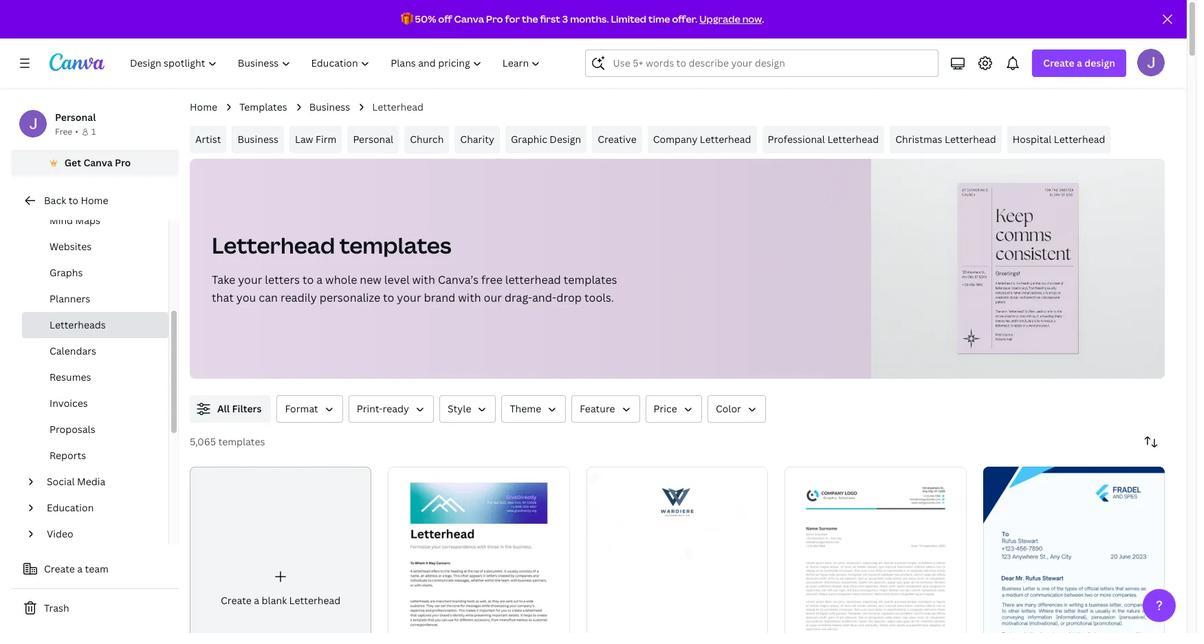 Task type: describe. For each thing, give the bounding box(es) containing it.
blank
[[262, 594, 287, 607]]

create a team button
[[11, 556, 179, 583]]

style button
[[440, 396, 496, 423]]

create a design button
[[1033, 50, 1127, 77]]

letterhead templates
[[212, 230, 452, 260]]

planners link
[[22, 286, 169, 312]]

2 vertical spatial to
[[383, 290, 394, 305]]

minimalist business letterhead image
[[785, 467, 967, 634]]

christmas
[[896, 133, 943, 146]]

whole
[[325, 272, 357, 288]]

0 horizontal spatial business
[[238, 133, 279, 146]]

level
[[384, 272, 410, 288]]

free
[[55, 126, 72, 138]]

first
[[540, 12, 561, 25]]

free
[[482, 272, 503, 288]]

months.
[[570, 12, 609, 25]]

offer.
[[672, 12, 698, 25]]

reports
[[50, 449, 86, 462]]

•
[[75, 126, 78, 138]]

team
[[85, 563, 109, 576]]

0 horizontal spatial your
[[238, 272, 262, 288]]

church
[[410, 133, 444, 146]]

resumes link
[[22, 365, 169, 391]]

Search search field
[[613, 50, 930, 76]]

that
[[212, 290, 234, 305]]

artist
[[195, 133, 221, 146]]

all
[[217, 402, 230, 416]]

back
[[44, 194, 66, 207]]

planners
[[50, 292, 90, 305]]

education
[[47, 502, 94, 515]]

templates inside take your letters to a whole new level with canva's free letterhead templates that you can readily personalize to your brand with our drag-and-drop tools.
[[564, 272, 617, 288]]

create a team
[[44, 563, 109, 576]]

1 horizontal spatial business link
[[309, 100, 350, 115]]

5,065 templates
[[190, 435, 265, 449]]

graphs link
[[22, 260, 169, 286]]

law firm link
[[290, 126, 342, 153]]

letters
[[265, 272, 300, 288]]

pro inside button
[[115, 156, 131, 169]]

free •
[[55, 126, 78, 138]]

the
[[522, 12, 538, 25]]

top level navigation element
[[121, 50, 553, 77]]

mind maps link
[[22, 208, 169, 234]]

filters
[[232, 402, 262, 416]]

letterhead right professional
[[828, 133, 879, 146]]

print-ready button
[[349, 396, 434, 423]]

now
[[743, 12, 762, 25]]

you
[[237, 290, 256, 305]]

creative
[[598, 133, 637, 146]]

create for create a design
[[1044, 56, 1075, 69]]

create for create a team
[[44, 563, 75, 576]]

all filters button
[[190, 396, 271, 423]]

off
[[438, 12, 452, 25]]

letterhead
[[506, 272, 561, 288]]

drag-
[[505, 290, 532, 305]]

company letterhead link
[[648, 126, 757, 153]]

create a design
[[1044, 56, 1116, 69]]

social media
[[47, 475, 105, 488]]

invoices
[[50, 397, 88, 410]]

1 horizontal spatial business
[[309, 100, 350, 114]]

0 vertical spatial home
[[190, 100, 217, 114]]

reports link
[[22, 443, 169, 469]]

jacob simon image
[[1138, 49, 1165, 76]]

design
[[1085, 56, 1116, 69]]

get
[[64, 156, 81, 169]]

letterhead doc in bright blue bright purple classic professional style image
[[388, 467, 570, 634]]

3
[[563, 12, 568, 25]]

a for create a blank letterhead
[[254, 594, 259, 607]]

firm
[[316, 133, 337, 146]]

maps
[[75, 214, 100, 227]]

letterhead right company
[[700, 133, 752, 146]]

artist link
[[190, 126, 227, 153]]

templates for 5,065 templates
[[218, 435, 265, 449]]

create a blank letterhead
[[221, 594, 341, 607]]

print-
[[357, 402, 383, 416]]

take
[[212, 272, 235, 288]]

create for create a blank letterhead
[[221, 594, 252, 607]]

video
[[47, 528, 73, 541]]

1 vertical spatial your
[[397, 290, 421, 305]]

trash
[[44, 602, 69, 615]]



Task type: vqa. For each thing, say whether or not it's contained in the screenshot.
the middle (16:9)
no



Task type: locate. For each thing, give the bounding box(es) containing it.
hospital letterhead link
[[1008, 126, 1111, 153]]

christmas letterhead
[[896, 133, 997, 146]]

a left design
[[1077, 56, 1083, 69]]

letterhead right christmas
[[945, 133, 997, 146]]

business link up firm
[[309, 100, 350, 115]]

0 vertical spatial pro
[[486, 12, 503, 25]]

a left team
[[77, 563, 83, 576]]

home link
[[190, 100, 217, 115]]

upgrade now button
[[700, 12, 762, 25]]

1 vertical spatial canva
[[84, 156, 113, 169]]

proposals
[[50, 423, 95, 436]]

a left blank
[[254, 594, 259, 607]]

1 horizontal spatial templates
[[340, 230, 452, 260]]

theme button
[[502, 396, 566, 423]]

christmas letterhead link
[[890, 126, 1002, 153]]

video link
[[41, 521, 160, 548]]

1 horizontal spatial create
[[221, 594, 252, 607]]

all filters
[[217, 402, 262, 416]]

business down templates link
[[238, 133, 279, 146]]

templates up level
[[340, 230, 452, 260]]

websites link
[[22, 234, 169, 260]]

back to home link
[[11, 187, 179, 215]]

canva inside button
[[84, 156, 113, 169]]

charity
[[460, 133, 495, 146]]

create down video
[[44, 563, 75, 576]]

to right back
[[69, 194, 78, 207]]

create a blank letterhead element
[[190, 467, 372, 634]]

tools.
[[585, 290, 614, 305]]

can
[[259, 290, 278, 305]]

0 vertical spatial business link
[[309, 100, 350, 115]]

canva right the get
[[84, 156, 113, 169]]

1 vertical spatial pro
[[115, 156, 131, 169]]

get canva pro button
[[11, 150, 179, 176]]

0 horizontal spatial with
[[412, 272, 435, 288]]

proposals link
[[22, 417, 169, 443]]

2 vertical spatial templates
[[218, 435, 265, 449]]

0 horizontal spatial home
[[81, 194, 108, 207]]

1 vertical spatial home
[[81, 194, 108, 207]]

templates up tools.
[[564, 272, 617, 288]]

take your letters to a whole new level with canva's free letterhead templates that you can readily personalize to your brand with our drag-and-drop tools.
[[212, 272, 617, 305]]

ready
[[383, 402, 409, 416]]

1 vertical spatial to
[[303, 272, 314, 288]]

graphic design link
[[506, 126, 587, 153]]

hospital letterhead
[[1013, 133, 1106, 146]]

a left whole
[[317, 272, 323, 288]]

🎁
[[401, 12, 413, 25]]

0 horizontal spatial business link
[[232, 126, 284, 153]]

1
[[91, 126, 96, 138]]

format
[[285, 402, 318, 416]]

a inside dropdown button
[[1077, 56, 1083, 69]]

home up 'artist'
[[190, 100, 217, 114]]

to up readily
[[303, 272, 314, 288]]

our
[[484, 290, 502, 305]]

company letterhead
[[653, 133, 752, 146]]

1 vertical spatial create
[[44, 563, 75, 576]]

0 vertical spatial personal
[[55, 111, 96, 124]]

letterhead right hospital
[[1054, 133, 1106, 146]]

0 vertical spatial with
[[412, 272, 435, 288]]

back to home
[[44, 194, 108, 207]]

letterhead templates image
[[872, 159, 1165, 379], [958, 183, 1079, 354]]

0 vertical spatial your
[[238, 272, 262, 288]]

1 horizontal spatial home
[[190, 100, 217, 114]]

create a blank letterhead link
[[190, 467, 372, 634]]

church link
[[405, 126, 449, 153]]

time
[[649, 12, 670, 25]]

white navy modern technology company letterhead image
[[587, 467, 769, 634]]

templates
[[340, 230, 452, 260], [564, 272, 617, 288], [218, 435, 265, 449]]

calendars
[[50, 345, 96, 358]]

a inside button
[[77, 563, 83, 576]]

business link
[[309, 100, 350, 115], [232, 126, 284, 153]]

blue minimalist company letterhead image
[[983, 467, 1165, 634]]

price button
[[646, 396, 702, 423]]

create left design
[[1044, 56, 1075, 69]]

0 vertical spatial to
[[69, 194, 78, 207]]

letterheads
[[50, 319, 106, 332]]

letterhead up 'personal' link
[[372, 100, 424, 114]]

format button
[[277, 396, 343, 423]]

create inside create a team button
[[44, 563, 75, 576]]

to
[[69, 194, 78, 207], [303, 272, 314, 288], [383, 290, 394, 305]]

0 vertical spatial templates
[[340, 230, 452, 260]]

company
[[653, 133, 698, 146]]

price
[[654, 402, 678, 416]]

create inside create a design dropdown button
[[1044, 56, 1075, 69]]

0 horizontal spatial templates
[[218, 435, 265, 449]]

0 horizontal spatial personal
[[55, 111, 96, 124]]

0 vertical spatial canva
[[454, 12, 484, 25]]

professional letterhead link
[[763, 126, 885, 153]]

charity link
[[455, 126, 500, 153]]

color button
[[708, 396, 766, 423]]

to down level
[[383, 290, 394, 305]]

1 horizontal spatial to
[[303, 272, 314, 288]]

letterhead right blank
[[289, 594, 341, 607]]

Sort by button
[[1138, 429, 1165, 456]]

pro left the for
[[486, 12, 503, 25]]

mind maps
[[50, 214, 100, 227]]

personal up •
[[55, 111, 96, 124]]

feature
[[580, 402, 615, 416]]

2 horizontal spatial to
[[383, 290, 394, 305]]

0 horizontal spatial canva
[[84, 156, 113, 169]]

your down level
[[397, 290, 421, 305]]

business link down templates link
[[232, 126, 284, 153]]

5,065
[[190, 435, 216, 449]]

0 horizontal spatial pro
[[115, 156, 131, 169]]

create left blank
[[221, 594, 252, 607]]

style
[[448, 402, 472, 416]]

0 vertical spatial business
[[309, 100, 350, 114]]

1 vertical spatial business link
[[232, 126, 284, 153]]

home up mind maps link
[[81, 194, 108, 207]]

None search field
[[586, 50, 939, 77]]

with up brand in the top left of the page
[[412, 272, 435, 288]]

graphs
[[50, 266, 83, 279]]

get canva pro
[[64, 156, 131, 169]]

1 horizontal spatial canva
[[454, 12, 484, 25]]

feature button
[[572, 396, 640, 423]]

professional
[[768, 133, 826, 146]]

and-
[[532, 290, 557, 305]]

a for create a team
[[77, 563, 83, 576]]

calendars link
[[22, 338, 169, 365]]

2 vertical spatial create
[[221, 594, 252, 607]]

canva's
[[438, 272, 479, 288]]

business up firm
[[309, 100, 350, 114]]

a inside take your letters to a whole new level with canva's free letterhead templates that you can readily personalize to your brand with our drag-and-drop tools.
[[317, 272, 323, 288]]

1 vertical spatial with
[[458, 290, 481, 305]]

graphic
[[511, 133, 548, 146]]

2 horizontal spatial create
[[1044, 56, 1075, 69]]

canva
[[454, 12, 484, 25], [84, 156, 113, 169]]

trash link
[[11, 595, 179, 623]]

education link
[[41, 495, 160, 521]]

templates down all filters
[[218, 435, 265, 449]]

1 vertical spatial templates
[[564, 272, 617, 288]]

with
[[412, 272, 435, 288], [458, 290, 481, 305]]

personalize
[[320, 290, 381, 305]]

hospital
[[1013, 133, 1052, 146]]

drop
[[557, 290, 582, 305]]

websites
[[50, 240, 92, 253]]

letterhead up letters
[[212, 230, 335, 260]]

create
[[1044, 56, 1075, 69], [44, 563, 75, 576], [221, 594, 252, 607]]

with down canva's
[[458, 290, 481, 305]]

0 horizontal spatial create
[[44, 563, 75, 576]]

social media link
[[41, 469, 160, 495]]

your up you
[[238, 272, 262, 288]]

brand
[[424, 290, 456, 305]]

creative link
[[592, 126, 642, 153]]

1 horizontal spatial personal
[[353, 133, 394, 146]]

1 horizontal spatial pro
[[486, 12, 503, 25]]

a for create a design
[[1077, 56, 1083, 69]]

1 horizontal spatial your
[[397, 290, 421, 305]]

templates for letterhead templates
[[340, 230, 452, 260]]

0 vertical spatial create
[[1044, 56, 1075, 69]]

personal right firm
[[353, 133, 394, 146]]

1 vertical spatial personal
[[353, 133, 394, 146]]

50%
[[415, 12, 436, 25]]

0 horizontal spatial to
[[69, 194, 78, 207]]

upgrade
[[700, 12, 741, 25]]

pro up back to home link at the left of the page
[[115, 156, 131, 169]]

templates
[[239, 100, 287, 114]]

1 vertical spatial business
[[238, 133, 279, 146]]

create inside create a blank letterhead link
[[221, 594, 252, 607]]

personal
[[55, 111, 96, 124], [353, 133, 394, 146]]

resumes
[[50, 371, 91, 384]]

law firm
[[295, 133, 337, 146]]

canva right off
[[454, 12, 484, 25]]

2 horizontal spatial templates
[[564, 272, 617, 288]]

1 horizontal spatial with
[[458, 290, 481, 305]]



